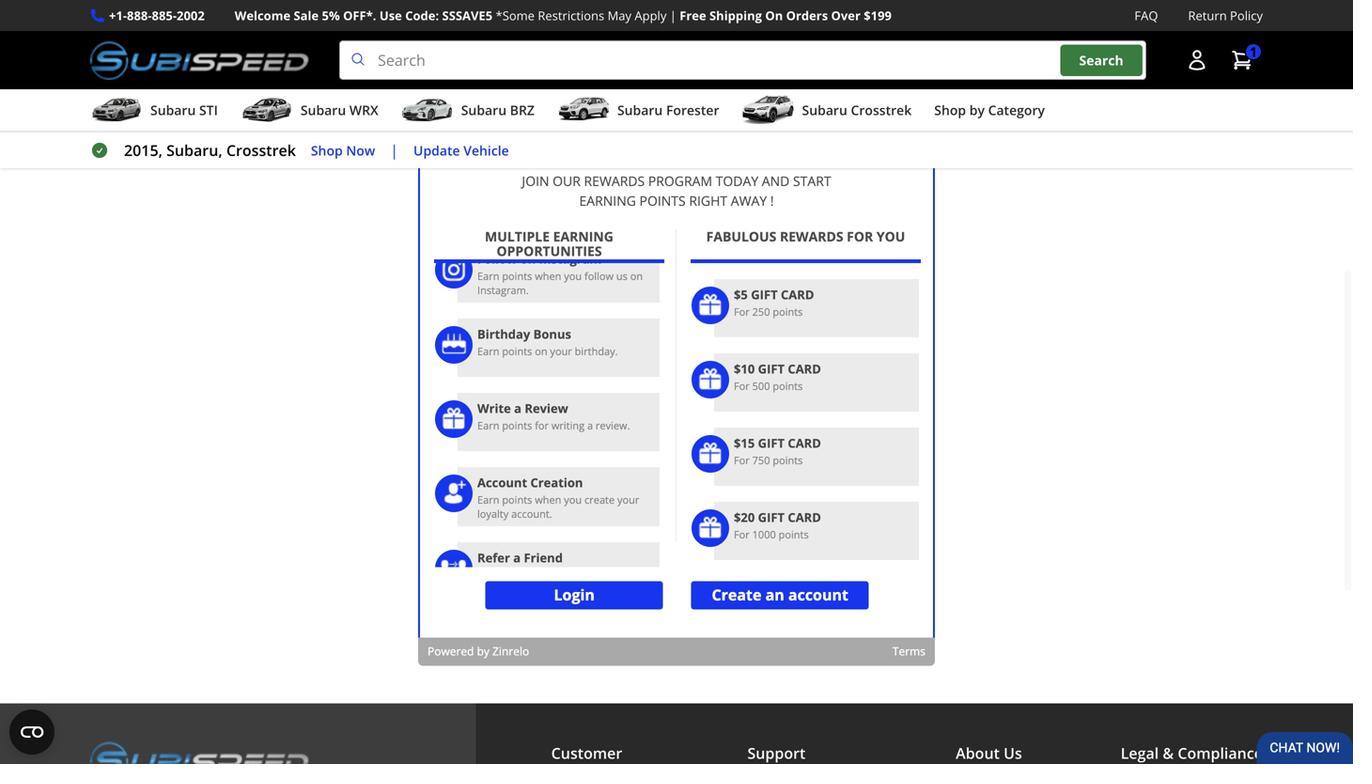 Task type: locate. For each thing, give the bounding box(es) containing it.
use
[[380, 7, 402, 24]]

subaru forester button
[[557, 93, 720, 131]]

1 horizontal spatial shop
[[935, 101, 966, 119]]

888-
[[127, 7, 152, 24]]

1 vertical spatial crosstrek
[[226, 140, 296, 160]]

support
[[748, 743, 806, 764]]

legal & compliance
[[1121, 743, 1263, 764]]

subaru left "brz"
[[461, 101, 507, 119]]

subaru left sti
[[150, 101, 196, 119]]

subaru left wrx at left
[[301, 101, 346, 119]]

may
[[608, 7, 632, 24]]

crosstrek inside dropdown button
[[851, 101, 912, 119]]

5%
[[322, 7, 340, 24]]

$199
[[864, 7, 892, 24]]

subaru for subaru crosstrek
[[802, 101, 848, 119]]

0 vertical spatial shop
[[935, 101, 966, 119]]

| left free at the top right
[[670, 7, 677, 24]]

subaru for subaru sti
[[150, 101, 196, 119]]

a subaru sti thumbnail image image
[[90, 96, 143, 124]]

update vehicle button
[[414, 140, 509, 161]]

shop
[[935, 101, 966, 119], [311, 141, 343, 159]]

sti
[[199, 101, 218, 119]]

shop left now
[[311, 141, 343, 159]]

legal
[[1121, 743, 1159, 764]]

0 horizontal spatial |
[[390, 140, 399, 160]]

subaru crosstrek button
[[742, 93, 912, 131]]

vehicle
[[464, 141, 509, 159]]

over
[[831, 7, 861, 24]]

0 vertical spatial crosstrek
[[851, 101, 912, 119]]

policy
[[1231, 7, 1263, 24]]

1
[[1250, 43, 1258, 61]]

subaru sti button
[[90, 93, 218, 131]]

5 subaru from the left
[[802, 101, 848, 119]]

category
[[988, 101, 1045, 119]]

0 vertical spatial subispeed logo image
[[90, 41, 309, 80]]

*some
[[496, 7, 535, 24]]

by
[[970, 101, 985, 119]]

subaru,
[[166, 140, 223, 160]]

faq
[[1135, 7, 1159, 24]]

update vehicle
[[414, 141, 509, 159]]

+1-
[[109, 7, 127, 24]]

restrictions
[[538, 7, 605, 24]]

1 vertical spatial subispeed logo image
[[90, 741, 309, 764]]

|
[[670, 7, 677, 24], [390, 140, 399, 160]]

subaru for subaru brz
[[461, 101, 507, 119]]

0 horizontal spatial shop
[[311, 141, 343, 159]]

orders
[[786, 7, 828, 24]]

4 subaru from the left
[[618, 101, 663, 119]]

subaru inside "dropdown button"
[[461, 101, 507, 119]]

2002
[[177, 7, 205, 24]]

1 subispeed logo image from the top
[[90, 41, 309, 80]]

open widget image
[[9, 710, 55, 755]]

subaru crosstrek
[[802, 101, 912, 119]]

subaru right a subaru crosstrek thumbnail image
[[802, 101, 848, 119]]

subaru inside dropdown button
[[802, 101, 848, 119]]

3 subaru from the left
[[461, 101, 507, 119]]

return
[[1189, 7, 1227, 24]]

about us
[[956, 743, 1023, 764]]

a subaru crosstrek thumbnail image image
[[742, 96, 795, 124]]

a subaru wrx thumbnail image image
[[241, 96, 293, 124]]

customer
[[551, 743, 623, 764]]

dialog
[[418, 102, 935, 666]]

compliance
[[1178, 743, 1263, 764]]

search input field
[[339, 41, 1147, 80]]

2 subaru from the left
[[301, 101, 346, 119]]

shop by category button
[[935, 93, 1045, 131]]

subaru
[[150, 101, 196, 119], [301, 101, 346, 119], [461, 101, 507, 119], [618, 101, 663, 119], [802, 101, 848, 119]]

shop inside 'dropdown button'
[[935, 101, 966, 119]]

shop left by
[[935, 101, 966, 119]]

+1-888-885-2002
[[109, 7, 205, 24]]

0 vertical spatial |
[[670, 7, 677, 24]]

1 subaru from the left
[[150, 101, 196, 119]]

1 button
[[1222, 41, 1263, 79]]

shop now
[[311, 141, 375, 159]]

1 vertical spatial shop
[[311, 141, 343, 159]]

subaru left forester
[[618, 101, 663, 119]]

885-
[[152, 7, 177, 24]]

1 horizontal spatial crosstrek
[[851, 101, 912, 119]]

crosstrek
[[851, 101, 912, 119], [226, 140, 296, 160]]

subispeed logo image
[[90, 41, 309, 80], [90, 741, 309, 764]]

return policy link
[[1189, 6, 1263, 25]]

| right now
[[390, 140, 399, 160]]

faq link
[[1135, 6, 1159, 25]]

subaru wrx
[[301, 101, 379, 119]]

welcome sale 5% off*. use code: sssave5 *some restrictions may apply | free shipping on orders over $199
[[235, 7, 892, 24]]



Task type: vqa. For each thing, say whether or not it's contained in the screenshot.
Sssave5
yes



Task type: describe. For each thing, give the bounding box(es) containing it.
shop for shop by category
[[935, 101, 966, 119]]

a subaru forester thumbnail image image
[[557, 96, 610, 124]]

subaru wrx button
[[241, 93, 379, 131]]

search
[[1080, 51, 1124, 69]]

sssave5
[[442, 7, 493, 24]]

shipping
[[710, 7, 762, 24]]

shop now link
[[311, 140, 375, 161]]

us
[[1004, 743, 1023, 764]]

wrx
[[350, 101, 379, 119]]

1 horizontal spatial |
[[670, 7, 677, 24]]

now
[[346, 141, 375, 159]]

a subaru brz thumbnail image image
[[401, 96, 454, 124]]

0 horizontal spatial crosstrek
[[226, 140, 296, 160]]

subaru forester
[[618, 101, 720, 119]]

apply
[[635, 7, 667, 24]]

subaru brz
[[461, 101, 535, 119]]

on
[[766, 7, 783, 24]]

button image
[[1186, 49, 1209, 72]]

subaru for subaru wrx
[[301, 101, 346, 119]]

update
[[414, 141, 460, 159]]

1 vertical spatial |
[[390, 140, 399, 160]]

about
[[956, 743, 1000, 764]]

search button
[[1061, 45, 1143, 76]]

2 subispeed logo image from the top
[[90, 741, 309, 764]]

free
[[680, 7, 707, 24]]

2015, subaru, crosstrek
[[124, 140, 296, 160]]

off*.
[[343, 7, 376, 24]]

+1-888-885-2002 link
[[109, 6, 205, 25]]

brz
[[510, 101, 535, 119]]

forester
[[666, 101, 720, 119]]

welcome
[[235, 7, 291, 24]]

shop by category
[[935, 101, 1045, 119]]

hippogallery:original image
[[90, 0, 1263, 42]]

2015,
[[124, 140, 163, 160]]

subaru brz button
[[401, 93, 535, 131]]

subaru for subaru forester
[[618, 101, 663, 119]]

code:
[[405, 7, 439, 24]]

return policy
[[1189, 7, 1263, 24]]

shop for shop now
[[311, 141, 343, 159]]

&
[[1163, 743, 1174, 764]]

sale
[[294, 7, 319, 24]]

subaru sti
[[150, 101, 218, 119]]



